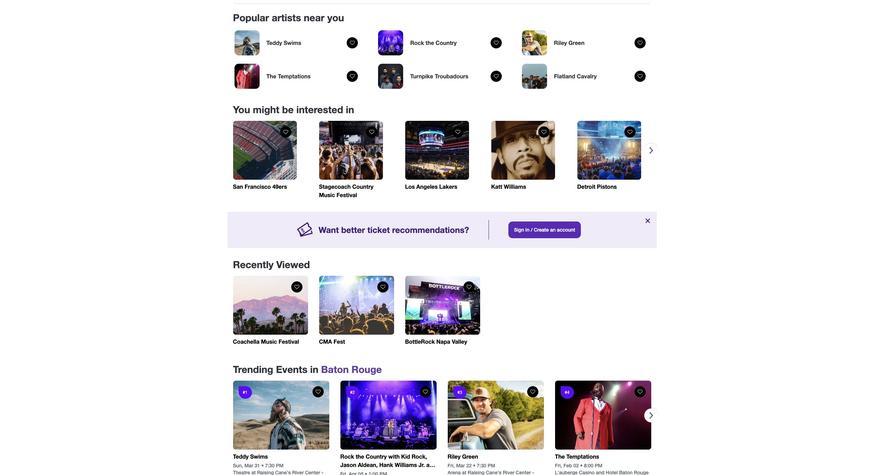 Task type: describe. For each thing, give the bounding box(es) containing it.
teddy swims link
[[233, 29, 364, 57]]

sign in / create an account link
[[508, 222, 581, 238]]

turnpike
[[410, 73, 433, 80]]

the for rock the country with kid rock, jason aldean, hank williams jr. and more - 2 day pass (april 5-6)
[[356, 453, 364, 460]]

rock the country with kid rock, jason aldean, hank williams jr. and more - 2 day pass (april 5-6)
[[340, 453, 436, 475]]

katt williams
[[491, 183, 526, 190]]

rock for rock the country with kid rock, jason aldean, hank williams jr. and more - 2 day pass (april 5-6)
[[340, 453, 354, 460]]

02
[[573, 463, 579, 469]]

pm for riley green
[[488, 463, 495, 469]]

mar for teddy
[[244, 463, 253, 469]]

ticket
[[367, 225, 390, 235]]

the temptations link
[[233, 62, 364, 90]]

feb
[[563, 463, 572, 469]]

artists
[[272, 12, 301, 23]]

riley green
[[554, 39, 585, 46]]

katt williams link
[[491, 121, 555, 191]]

7:30 for teddy swims
[[265, 463, 275, 469]]

detroit pistons
[[577, 183, 617, 190]]

interested
[[296, 104, 343, 115]]

troubadours
[[435, 73, 468, 80]]

might
[[253, 104, 279, 115]]

#4
[[565, 390, 569, 395]]

napa
[[436, 338, 450, 345]]

stagecoach country music festival
[[319, 183, 373, 198]]

flatland cavalry
[[554, 73, 597, 80]]

katt
[[491, 183, 502, 190]]

be
[[282, 104, 294, 115]]

bottlerock napa valley link
[[405, 276, 480, 346]]

rock the country
[[410, 39, 457, 46]]

sign
[[514, 227, 524, 233]]

sign in / create an account button
[[508, 222, 581, 238]]

flatland cavalry link
[[521, 62, 651, 90]]

trending events in
[[233, 364, 318, 375]]

recommendations?
[[392, 225, 469, 235]]

#3
[[457, 390, 462, 395]]

cma
[[319, 338, 332, 345]]

want better ticket recommendations?
[[319, 225, 469, 235]]

los angeles lakers
[[405, 183, 457, 190]]

recently viewed
[[233, 259, 310, 270]]

coachella
[[233, 338, 259, 345]]

• for swims
[[261, 463, 264, 469]]

kid
[[401, 453, 410, 460]]

coachella music festival link
[[233, 276, 308, 346]]

cavalry
[[577, 73, 597, 80]]

#1
[[243, 390, 247, 395]]

pistons
[[597, 183, 617, 190]]

popular artists near you
[[233, 12, 344, 23]]

stagecoach country music festival link
[[319, 121, 383, 199]]

francisco
[[245, 183, 271, 190]]

account
[[557, 227, 575, 233]]

2 vertical spatial in
[[310, 364, 318, 375]]

0 horizontal spatial festival
[[279, 338, 299, 345]]

create
[[534, 227, 549, 233]]

riley for riley green
[[554, 39, 567, 46]]

in inside button
[[525, 227, 529, 233]]

los
[[405, 183, 415, 190]]

bottlerock napa valley
[[405, 338, 467, 345]]

1 horizontal spatial williams
[[504, 183, 526, 190]]

riley green link
[[521, 29, 651, 57]]

trending
[[233, 364, 273, 375]]

more
[[340, 470, 354, 475]]

rock the country link
[[377, 29, 507, 57]]

country inside stagecoach country music festival
[[352, 183, 373, 190]]

hank
[[379, 462, 393, 468]]

the temptations fri, feb 02 • 8:00 pm
[[555, 453, 602, 469]]

day
[[364, 470, 374, 475]]

teddy swims sun, mar 31 • 7:30 pm
[[233, 453, 284, 469]]

williams inside rock the country with kid rock, jason aldean, hank williams jr. and more - 2 day pass (april 5-6)
[[395, 462, 417, 468]]

sign in / create an account
[[514, 227, 575, 233]]

the for the temptations fri, feb 02 • 8:00 pm
[[555, 453, 565, 460]]

flatland
[[554, 73, 575, 80]]

rock,
[[412, 453, 427, 460]]

festival inside stagecoach country music festival
[[337, 192, 357, 198]]

the temptations
[[266, 73, 311, 80]]

music inside stagecoach country music festival
[[319, 192, 335, 198]]

2
[[359, 470, 362, 475]]

temptations for the temptations fri, feb 02 • 8:00 pm
[[566, 453, 599, 460]]

the for rock the country
[[426, 39, 434, 46]]

rock for rock the country
[[410, 39, 424, 46]]

san francisco 49ers link
[[233, 121, 297, 191]]

you might be interested in
[[233, 104, 354, 115]]

near
[[304, 12, 325, 23]]

jr.
[[419, 462, 425, 468]]

popular
[[233, 12, 269, 23]]

pass
[[376, 470, 389, 475]]

the for the temptations
[[266, 73, 276, 80]]

valley
[[452, 338, 467, 345]]

with
[[388, 453, 400, 460]]

angeles
[[416, 183, 438, 190]]

• for green
[[473, 463, 475, 469]]



Task type: locate. For each thing, give the bounding box(es) containing it.
1 vertical spatial teddy
[[233, 453, 249, 460]]

recently
[[233, 259, 274, 270]]

fri, left feb
[[555, 463, 562, 469]]

-
[[356, 470, 358, 475]]

1 horizontal spatial festival
[[337, 192, 357, 198]]

7:30
[[265, 463, 275, 469], [477, 463, 486, 469]]

green up 22
[[462, 453, 478, 460]]

1 vertical spatial music
[[261, 338, 277, 345]]

0 vertical spatial the
[[426, 39, 434, 46]]

in right interested
[[346, 104, 354, 115]]

rock up jason
[[340, 453, 354, 460]]

2 horizontal spatial pm
[[595, 463, 602, 469]]

fri, inside riley green fri, mar 22 • 7:30 pm
[[448, 463, 455, 469]]

mar
[[244, 463, 253, 469], [456, 463, 465, 469]]

pm for the temptations
[[595, 463, 602, 469]]

the
[[426, 39, 434, 46], [356, 453, 364, 460]]

fri, for riley
[[448, 463, 455, 469]]

• right 31
[[261, 463, 264, 469]]

fest
[[334, 338, 345, 345]]

music right coachella
[[261, 338, 277, 345]]

want
[[319, 225, 339, 235]]

2 • from the left
[[473, 463, 475, 469]]

festival down stagecoach
[[337, 192, 357, 198]]

0 horizontal spatial •
[[261, 463, 264, 469]]

1 pm from the left
[[276, 463, 284, 469]]

teddy inside teddy swims sun, mar 31 • 7:30 pm
[[233, 453, 249, 460]]

events
[[276, 364, 307, 375]]

0 horizontal spatial the
[[356, 453, 364, 460]]

1 vertical spatial williams
[[395, 462, 417, 468]]

bottlerock
[[405, 338, 435, 345]]

1 vertical spatial riley
[[448, 453, 461, 460]]

temptations up 8:00
[[566, 453, 599, 460]]

0 vertical spatial temptations
[[278, 73, 311, 80]]

rock up turnpike
[[410, 39, 424, 46]]

1 vertical spatial in
[[525, 227, 529, 233]]

1 horizontal spatial fri,
[[555, 463, 562, 469]]

green up flatland cavalry
[[569, 39, 585, 46]]

the up aldean,
[[356, 453, 364, 460]]

mar inside riley green fri, mar 22 • 7:30 pm
[[456, 463, 465, 469]]

pm right 31
[[276, 463, 284, 469]]

• inside riley green fri, mar 22 • 7:30 pm
[[473, 463, 475, 469]]

0 vertical spatial in
[[346, 104, 354, 115]]

0 horizontal spatial mar
[[244, 463, 253, 469]]

1 vertical spatial the
[[356, 453, 364, 460]]

0 horizontal spatial temptations
[[278, 73, 311, 80]]

22
[[466, 463, 472, 469]]

teddy down artists
[[266, 39, 282, 46]]

1 horizontal spatial teddy
[[266, 39, 282, 46]]

0 horizontal spatial williams
[[395, 462, 417, 468]]

2 pm from the left
[[488, 463, 495, 469]]

1 vertical spatial festival
[[279, 338, 299, 345]]

• right the 02 at the right
[[580, 463, 583, 469]]

1 horizontal spatial rock
[[410, 39, 424, 46]]

0 horizontal spatial music
[[261, 338, 277, 345]]

fri, left 22
[[448, 463, 455, 469]]

fri, for the
[[555, 463, 562, 469]]

• inside teddy swims sun, mar 31 • 7:30 pm
[[261, 463, 264, 469]]

1 • from the left
[[261, 463, 264, 469]]

sun,
[[233, 463, 243, 469]]

riley green fri, mar 22 • 7:30 pm
[[448, 453, 495, 469]]

green for riley green
[[569, 39, 585, 46]]

/
[[531, 227, 532, 233]]

country up the troubadours
[[436, 39, 457, 46]]

49ers
[[272, 183, 287, 190]]

0 vertical spatial rock
[[410, 39, 424, 46]]

2 horizontal spatial •
[[580, 463, 583, 469]]

0 vertical spatial green
[[569, 39, 585, 46]]

6)
[[411, 470, 416, 475]]

williams right katt
[[504, 183, 526, 190]]

pm inside teddy swims sun, mar 31 • 7:30 pm
[[276, 463, 284, 469]]

1 horizontal spatial swims
[[284, 39, 301, 46]]

1 horizontal spatial music
[[319, 192, 335, 198]]

3 pm from the left
[[595, 463, 602, 469]]

the up feb
[[555, 453, 565, 460]]

1 horizontal spatial mar
[[456, 463, 465, 469]]

0 vertical spatial riley
[[554, 39, 567, 46]]

country right stagecoach
[[352, 183, 373, 190]]

2 vertical spatial country
[[366, 453, 387, 460]]

swims for teddy swims sun, mar 31 • 7:30 pm
[[250, 453, 268, 460]]

jason
[[340, 462, 356, 468]]

teddy for teddy swims
[[266, 39, 282, 46]]

• inside the temptations fri, feb 02 • 8:00 pm
[[580, 463, 583, 469]]

1 horizontal spatial •
[[473, 463, 475, 469]]

0 vertical spatial country
[[436, 39, 457, 46]]

williams up 5-
[[395, 462, 417, 468]]

0 horizontal spatial rock
[[340, 453, 354, 460]]

1 horizontal spatial the
[[426, 39, 434, 46]]

0 vertical spatial williams
[[504, 183, 526, 190]]

los angeles lakers link
[[405, 121, 469, 191]]

1 horizontal spatial in
[[346, 104, 354, 115]]

turnpike troubadours
[[410, 73, 468, 80]]

1 vertical spatial the
[[555, 453, 565, 460]]

7:30 right 22
[[477, 463, 486, 469]]

detroit
[[577, 183, 595, 190]]

#2
[[350, 390, 355, 395]]

music
[[319, 192, 335, 198], [261, 338, 277, 345]]

temptations
[[278, 73, 311, 80], [566, 453, 599, 460]]

in left /
[[525, 227, 529, 233]]

riley
[[554, 39, 567, 46], [448, 453, 461, 460]]

mar left 31
[[244, 463, 253, 469]]

pm inside the temptations fri, feb 02 • 8:00 pm
[[595, 463, 602, 469]]

0 vertical spatial swims
[[284, 39, 301, 46]]

coachella music festival
[[233, 338, 299, 345]]

1 vertical spatial rock
[[340, 453, 354, 460]]

temptations for the temptations
[[278, 73, 311, 80]]

• for temptations
[[580, 463, 583, 469]]

1 horizontal spatial pm
[[488, 463, 495, 469]]

fri, inside the temptations fri, feb 02 • 8:00 pm
[[555, 463, 562, 469]]

0 horizontal spatial green
[[462, 453, 478, 460]]

turnpike troubadours link
[[377, 62, 507, 90]]

1 7:30 from the left
[[265, 463, 275, 469]]

2 horizontal spatial in
[[525, 227, 529, 233]]

country inside rock the country with kid rock, jason aldean, hank williams jr. and more - 2 day pass (april 5-6)
[[366, 453, 387, 460]]

festival
[[337, 192, 357, 198], [279, 338, 299, 345]]

0 vertical spatial music
[[319, 192, 335, 198]]

7:30 right 31
[[265, 463, 275, 469]]

pm
[[276, 463, 284, 469], [488, 463, 495, 469], [595, 463, 602, 469]]

viewed
[[276, 259, 310, 270]]

0 horizontal spatial 7:30
[[265, 463, 275, 469]]

0 vertical spatial festival
[[337, 192, 357, 198]]

0 horizontal spatial pm
[[276, 463, 284, 469]]

0 horizontal spatial in
[[310, 364, 318, 375]]

riley up flatland
[[554, 39, 567, 46]]

the inside rock the country with kid rock, jason aldean, hank williams jr. and more - 2 day pass (april 5-6)
[[356, 453, 364, 460]]

pm right 22
[[488, 463, 495, 469]]

8:00
[[584, 463, 593, 469]]

country for rock the country
[[436, 39, 457, 46]]

temptations inside the temptations fri, feb 02 • 8:00 pm
[[566, 453, 599, 460]]

country for rock the country with kid rock, jason aldean, hank williams jr. and more - 2 day pass (april 5-6)
[[366, 453, 387, 460]]

the inside the temptations fri, feb 02 • 8:00 pm
[[555, 453, 565, 460]]

• right 22
[[473, 463, 475, 469]]

0 vertical spatial teddy
[[266, 39, 282, 46]]

teddy swims
[[266, 39, 301, 46]]

2 fri, from the left
[[555, 463, 562, 469]]

1 vertical spatial swims
[[250, 453, 268, 460]]

teddy
[[266, 39, 282, 46], [233, 453, 249, 460]]

0 horizontal spatial riley
[[448, 453, 461, 460]]

1 vertical spatial country
[[352, 183, 373, 190]]

pm for teddy swims
[[276, 463, 284, 469]]

lakers
[[439, 183, 457, 190]]

•
[[261, 463, 264, 469], [473, 463, 475, 469], [580, 463, 583, 469]]

pm inside riley green fri, mar 22 • 7:30 pm
[[488, 463, 495, 469]]

country up aldean,
[[366, 453, 387, 460]]

temptations up you might be interested in
[[278, 73, 311, 80]]

1 mar from the left
[[244, 463, 253, 469]]

7:30 inside teddy swims sun, mar 31 • 7:30 pm
[[265, 463, 275, 469]]

swims for teddy swims
[[284, 39, 301, 46]]

mar for riley
[[456, 463, 465, 469]]

in right events
[[310, 364, 318, 375]]

0 horizontal spatial teddy
[[233, 453, 249, 460]]

music down stagecoach
[[319, 192, 335, 198]]

aldean,
[[358, 462, 378, 468]]

riley right the rock,
[[448, 453, 461, 460]]

san
[[233, 183, 243, 190]]

teddy for teddy swims sun, mar 31 • 7:30 pm
[[233, 453, 249, 460]]

riley inside riley green fri, mar 22 • 7:30 pm
[[448, 453, 461, 460]]

teddy up sun,
[[233, 453, 249, 460]]

an
[[550, 227, 556, 233]]

3 • from the left
[[580, 463, 583, 469]]

1 horizontal spatial riley
[[554, 39, 567, 46]]

and
[[426, 462, 436, 468]]

cma fest link
[[319, 276, 394, 346]]

you
[[327, 12, 344, 23]]

riley inside riley green link
[[554, 39, 567, 46]]

better
[[341, 225, 365, 235]]

festival up events
[[279, 338, 299, 345]]

mar left 22
[[456, 463, 465, 469]]

the up turnpike
[[426, 39, 434, 46]]

1 horizontal spatial 7:30
[[477, 463, 486, 469]]

the
[[266, 73, 276, 80], [555, 453, 565, 460]]

31
[[255, 463, 260, 469]]

pm right 8:00
[[595, 463, 602, 469]]

green inside riley green fri, mar 22 • 7:30 pm
[[462, 453, 478, 460]]

san francisco 49ers
[[233, 183, 287, 190]]

swims
[[284, 39, 301, 46], [250, 453, 268, 460]]

5-
[[406, 470, 411, 475]]

0 horizontal spatial the
[[266, 73, 276, 80]]

you
[[233, 104, 250, 115]]

swims up 31
[[250, 453, 268, 460]]

detroit pistons link
[[577, 121, 641, 191]]

1 horizontal spatial green
[[569, 39, 585, 46]]

swims down popular artists near you
[[284, 39, 301, 46]]

1 vertical spatial temptations
[[566, 453, 599, 460]]

2 7:30 from the left
[[477, 463, 486, 469]]

1 horizontal spatial temptations
[[566, 453, 599, 460]]

2 mar from the left
[[456, 463, 465, 469]]

1 horizontal spatial the
[[555, 453, 565, 460]]

0 horizontal spatial fri,
[[448, 463, 455, 469]]

green for riley green fri, mar 22 • 7:30 pm
[[462, 453, 478, 460]]

riley for riley green fri, mar 22 • 7:30 pm
[[448, 453, 461, 460]]

the up might
[[266, 73, 276, 80]]

7:30 for riley green
[[477, 463, 486, 469]]

green
[[569, 39, 585, 46], [462, 453, 478, 460]]

0 horizontal spatial swims
[[250, 453, 268, 460]]

swims inside teddy swims sun, mar 31 • 7:30 pm
[[250, 453, 268, 460]]

stagecoach
[[319, 183, 351, 190]]

country
[[436, 39, 457, 46], [352, 183, 373, 190], [366, 453, 387, 460]]

7:30 inside riley green fri, mar 22 • 7:30 pm
[[477, 463, 486, 469]]

1 vertical spatial green
[[462, 453, 478, 460]]

1 fri, from the left
[[448, 463, 455, 469]]

(april
[[390, 470, 404, 475]]

cma fest
[[319, 338, 345, 345]]

mar inside teddy swims sun, mar 31 • 7:30 pm
[[244, 463, 253, 469]]

0 vertical spatial the
[[266, 73, 276, 80]]

rock inside rock the country with kid rock, jason aldean, hank williams jr. and more - 2 day pass (april 5-6)
[[340, 453, 354, 460]]



Task type: vqa. For each thing, say whether or not it's contained in the screenshot.
tooltip image related to Lambchop
no



